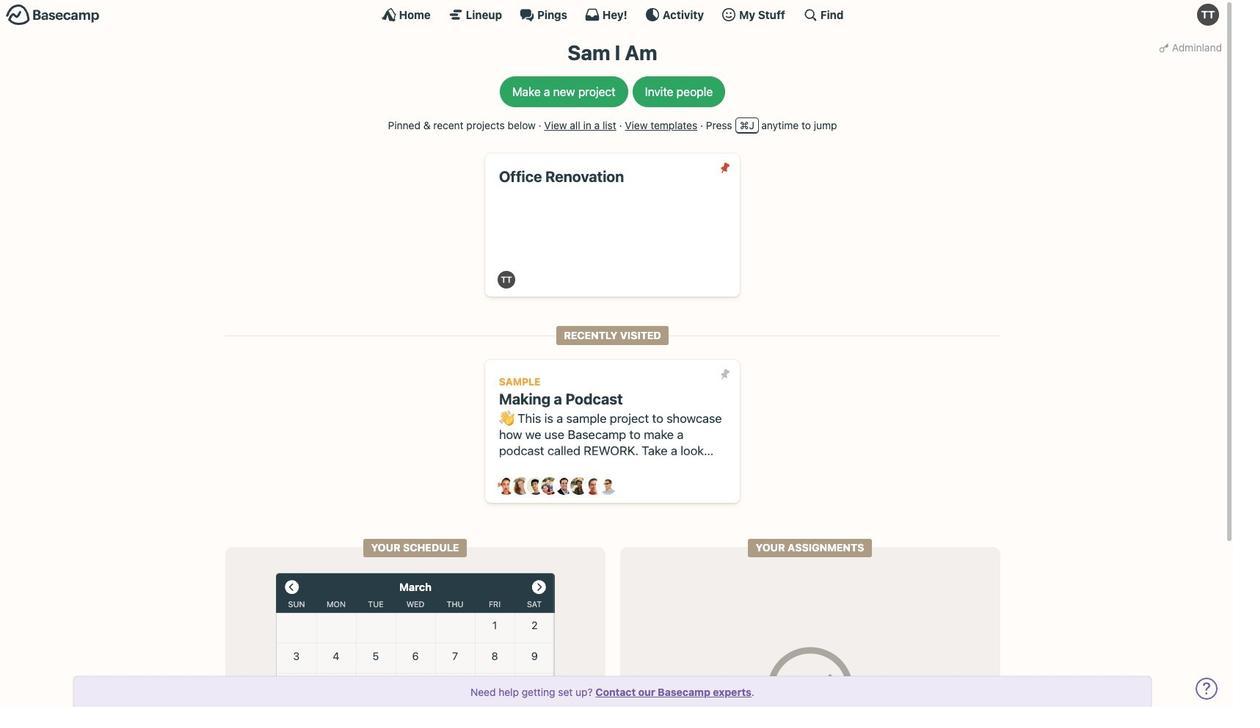 Task type: locate. For each thing, give the bounding box(es) containing it.
0 vertical spatial terry turtle image
[[1198, 4, 1220, 26]]

1 vertical spatial terry turtle image
[[498, 271, 516, 289]]

0 horizontal spatial terry turtle image
[[498, 271, 516, 289]]

jared davis image
[[527, 478, 545, 495]]

steve marsh image
[[585, 478, 603, 495]]

cheryl walters image
[[513, 478, 530, 495]]

annie bryan image
[[498, 478, 516, 495]]

jennifer young image
[[542, 478, 559, 495]]

terry turtle image
[[1198, 4, 1220, 26], [498, 271, 516, 289]]

keyboard shortcut: ⌘ + / image
[[803, 7, 818, 22]]

josh fiske image
[[556, 478, 574, 495]]

1 horizontal spatial terry turtle image
[[1198, 4, 1220, 26]]

victor cooper image
[[600, 478, 617, 495]]



Task type: describe. For each thing, give the bounding box(es) containing it.
terry turtle image inside main element
[[1198, 4, 1220, 26]]

main element
[[0, 0, 1226, 29]]

nicole katz image
[[571, 478, 588, 495]]

switch accounts image
[[6, 4, 100, 26]]



Task type: vqa. For each thing, say whether or not it's contained in the screenshot.
the top with
no



